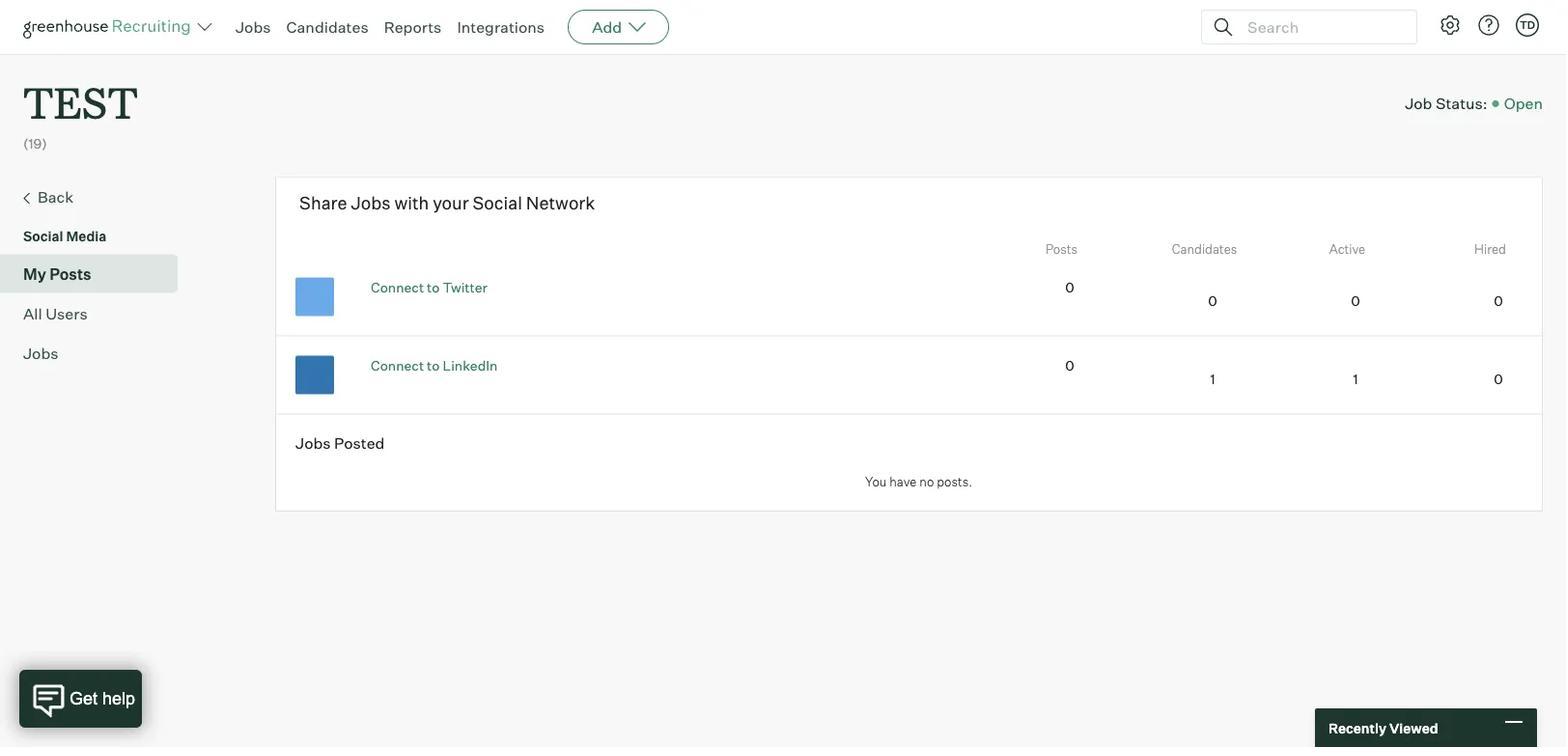 Task type: locate. For each thing, give the bounding box(es) containing it.
2 to from the top
[[427, 357, 440, 374]]

1 horizontal spatial social
[[473, 192, 522, 214]]

have
[[889, 474, 917, 489]]

candidates link
[[286, 17, 368, 37]]

1 vertical spatial connect
[[371, 357, 424, 374]]

1 horizontal spatial posts
[[1046, 241, 1078, 257]]

0 vertical spatial candidates
[[286, 17, 368, 37]]

jobs link left candidates link
[[236, 17, 271, 37]]

1 1 from the left
[[1210, 370, 1215, 387]]

integrations link
[[457, 17, 545, 37]]

to left linkedin
[[427, 357, 440, 374]]

connect for connect to twitter
[[371, 279, 424, 296]]

to left twitter
[[427, 279, 440, 296]]

0 link
[[1049, 278, 1074, 297], [1192, 291, 1217, 310], [1335, 291, 1360, 310], [1477, 291, 1503, 310], [1049, 356, 1074, 375], [1477, 369, 1503, 388]]

0 vertical spatial jobs link
[[236, 17, 271, 37]]

network
[[526, 192, 595, 214]]

0 horizontal spatial posts
[[49, 264, 91, 284]]

0 vertical spatial connect
[[371, 279, 424, 296]]

hired
[[1474, 241, 1506, 257]]

jobs link
[[236, 17, 271, 37], [23, 341, 170, 365]]

1 vertical spatial jobs link
[[23, 341, 170, 365]]

1 horizontal spatial 1
[[1353, 370, 1358, 387]]

open
[[1504, 94, 1543, 113]]

add
[[592, 17, 622, 37]]

0
[[1065, 279, 1074, 296], [1208, 292, 1217, 309], [1351, 292, 1360, 309], [1494, 292, 1503, 309], [1065, 357, 1074, 374], [1494, 370, 1503, 387]]

1 to from the top
[[427, 279, 440, 296]]

job
[[1405, 94, 1432, 113]]

candidates
[[286, 17, 368, 37], [1172, 241, 1237, 257]]

back
[[38, 187, 74, 206]]

posts up 0 0
[[1046, 241, 1078, 257]]

reports link
[[384, 17, 442, 37]]

test link
[[23, 54, 138, 134]]

td button
[[1512, 10, 1543, 41]]

td
[[1520, 18, 1535, 31]]

back link
[[23, 185, 170, 210]]

0 vertical spatial social
[[473, 192, 522, 214]]

jobs link down all users 'link'
[[23, 341, 170, 365]]

connect left linkedin
[[371, 357, 424, 374]]

to
[[427, 279, 440, 296], [427, 357, 440, 374]]

1 vertical spatial candidates
[[1172, 241, 1237, 257]]

greenhouse recruiting image
[[23, 15, 197, 39]]

(19)
[[23, 135, 47, 152]]

0 inside 0 1
[[1065, 357, 1074, 374]]

1 horizontal spatial candidates
[[1172, 241, 1237, 257]]

0 vertical spatial posts
[[1046, 241, 1078, 257]]

0 horizontal spatial 1 link
[[1194, 369, 1215, 388]]

to for linkedin
[[427, 357, 440, 374]]

social right your
[[473, 192, 522, 214]]

media
[[66, 228, 106, 244]]

0 vertical spatial to
[[427, 279, 440, 296]]

no
[[919, 474, 934, 489]]

jobs posted
[[296, 434, 385, 453]]

your
[[433, 192, 469, 214]]

twitter
[[443, 279, 487, 296]]

my posts link
[[23, 262, 170, 285]]

posts
[[1046, 241, 1078, 257], [49, 264, 91, 284]]

1 horizontal spatial 1 link
[[1337, 369, 1358, 388]]

viewed
[[1389, 720, 1438, 736]]

1 vertical spatial posts
[[49, 264, 91, 284]]

candidates up 0 0
[[1172, 241, 1237, 257]]

candidates left reports link
[[286, 17, 368, 37]]

recently viewed
[[1329, 720, 1438, 736]]

integrations
[[457, 17, 545, 37]]

test
[[23, 73, 138, 130]]

0 horizontal spatial candidates
[[286, 17, 368, 37]]

Search text field
[[1243, 13, 1399, 41]]

1 vertical spatial to
[[427, 357, 440, 374]]

social up my
[[23, 228, 63, 244]]

1 link
[[1194, 369, 1215, 388], [1337, 369, 1358, 388]]

jobs left with
[[351, 192, 391, 214]]

share jobs with your social network
[[299, 192, 595, 214]]

social
[[473, 192, 522, 214], [23, 228, 63, 244]]

jobs
[[236, 17, 271, 37], [351, 192, 391, 214], [23, 343, 58, 363], [296, 434, 331, 453]]

1
[[1210, 370, 1215, 387], [1353, 370, 1358, 387]]

posted
[[334, 434, 385, 453]]

2 1 link from the left
[[1337, 369, 1358, 388]]

0 1
[[1065, 357, 1215, 387]]

2 connect from the top
[[371, 357, 424, 374]]

connect
[[371, 279, 424, 296], [371, 357, 424, 374]]

connect left twitter
[[371, 279, 424, 296]]

1 connect from the top
[[371, 279, 424, 296]]

status:
[[1436, 94, 1488, 113]]

0 horizontal spatial social
[[23, 228, 63, 244]]

1 horizontal spatial jobs link
[[236, 17, 271, 37]]

jobs left posted
[[296, 434, 331, 453]]

users
[[46, 304, 88, 323]]

all users
[[23, 304, 88, 323]]

posts right my
[[49, 264, 91, 284]]

0 horizontal spatial 1
[[1210, 370, 1215, 387]]

connect to twitter
[[371, 279, 487, 296]]

0 0
[[1065, 279, 1217, 309]]



Task type: vqa. For each thing, say whether or not it's contained in the screenshot.
0 1
yes



Task type: describe. For each thing, give the bounding box(es) containing it.
test (19)
[[23, 73, 138, 152]]

recently
[[1329, 720, 1386, 736]]

social media
[[23, 228, 106, 244]]

all users link
[[23, 302, 170, 325]]

configure image
[[1439, 14, 1462, 37]]

td button
[[1516, 14, 1539, 37]]

to for twitter
[[427, 279, 440, 296]]

2 1 from the left
[[1353, 370, 1358, 387]]

reports
[[384, 17, 442, 37]]

job status:
[[1405, 94, 1488, 113]]

1 inside 0 1
[[1210, 370, 1215, 387]]

add button
[[568, 10, 669, 44]]

1 vertical spatial social
[[23, 228, 63, 244]]

active
[[1329, 241, 1365, 257]]

1 1 link from the left
[[1194, 369, 1215, 388]]

0 horizontal spatial jobs link
[[23, 341, 170, 365]]

share
[[299, 192, 347, 214]]

you
[[865, 474, 887, 489]]

linkedin
[[443, 357, 498, 374]]

with
[[394, 192, 429, 214]]

jobs left candidates link
[[236, 17, 271, 37]]

you have no posts.
[[865, 474, 972, 489]]

connect to linkedin
[[371, 357, 498, 374]]

my posts
[[23, 264, 91, 284]]

jobs down all
[[23, 343, 58, 363]]

connect to twitter link
[[371, 279, 487, 296]]

connect for connect to linkedin
[[371, 357, 424, 374]]

my
[[23, 264, 46, 284]]

posts.
[[937, 474, 972, 489]]

connect to linkedin link
[[371, 357, 498, 374]]

all
[[23, 304, 42, 323]]



